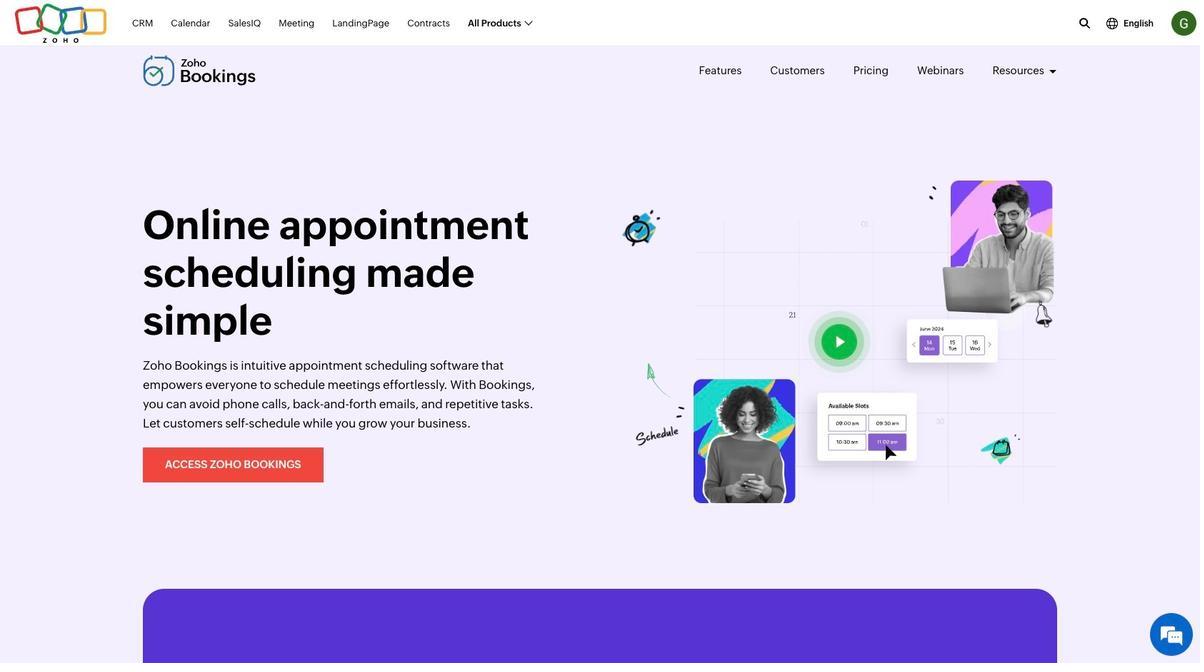 Task type: describe. For each thing, give the bounding box(es) containing it.
zoho bookings logo image
[[143, 55, 256, 86]]

gary orlando image
[[1172, 11, 1197, 36]]



Task type: vqa. For each thing, say whether or not it's contained in the screenshot.
online appointment scheduling image
yes



Task type: locate. For each thing, give the bounding box(es) containing it.
online appointment scheduling image
[[622, 181, 1057, 504], [602, 187, 1059, 524]]



